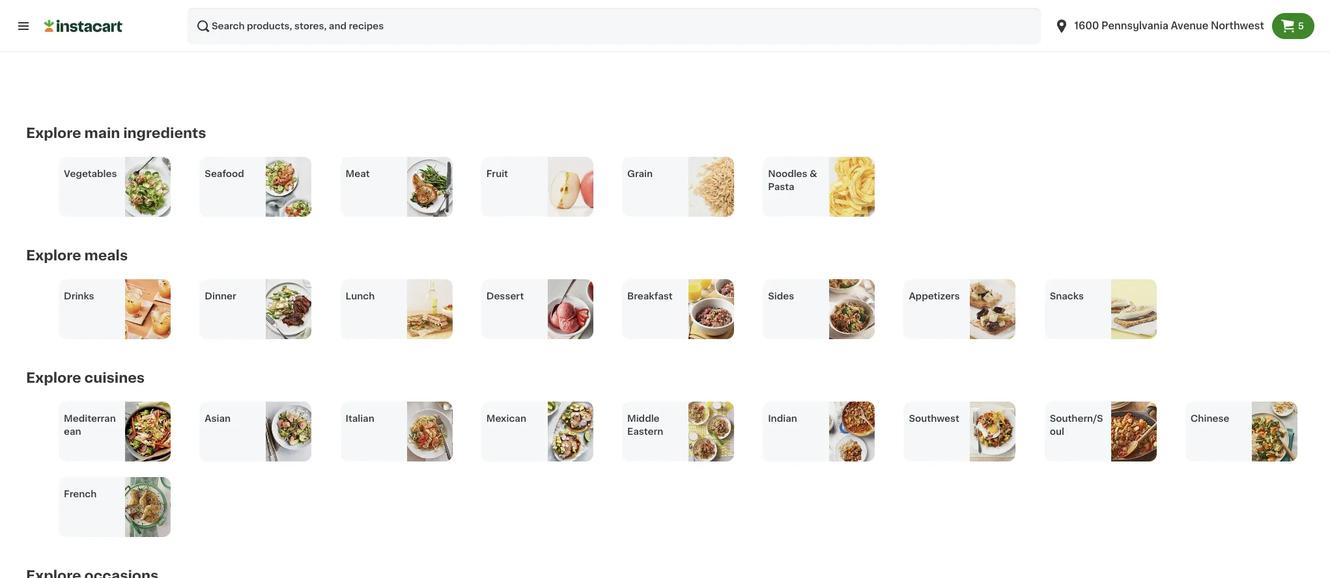 Task type: locate. For each thing, give the bounding box(es) containing it.
indian link
[[763, 402, 875, 462]]

vegetables link
[[59, 157, 171, 217]]

breakfast
[[628, 292, 673, 301]]

right
[[804, 42, 825, 51]]

1600
[[1075, 21, 1100, 31]]

save
[[671, 42, 692, 51]]

explore up drinks
[[26, 249, 81, 263]]

1600 pennsylvania avenue northwest
[[1075, 21, 1265, 31]]

2 explore from the top
[[26, 249, 81, 263]]

&
[[810, 169, 818, 179]]

they'll
[[733, 42, 761, 51]]

noodles & pasta
[[769, 169, 818, 192]]

dessert
[[487, 292, 524, 301]]

track
[[507, 42, 530, 51]]

drinks link
[[59, 280, 171, 340]]

explore
[[26, 126, 81, 140], [26, 249, 81, 263], [26, 372, 81, 385]]

snacks link
[[1045, 280, 1157, 340]]

lunch link
[[341, 280, 453, 340]]

southern/s oul link
[[1045, 402, 1157, 462]]

southern/s oul
[[1050, 415, 1104, 437]]

1600 pennsylvania avenue northwest button
[[1054, 8, 1265, 44]]

keep
[[480, 42, 504, 51]]

explore for explore main ingredients
[[26, 126, 81, 140]]

noodles & pasta link
[[763, 157, 875, 217]]

recipes,
[[694, 42, 730, 51]]

up
[[790, 42, 802, 51]]

indian
[[769, 415, 798, 424]]

0 vertical spatial explore
[[26, 126, 81, 140]]

1 vertical spatial explore
[[26, 249, 81, 263]]

Search field
[[188, 8, 1041, 44]]

oul
[[1050, 428, 1065, 437]]

explore cuisines
[[26, 372, 145, 385]]

2 vertical spatial explore
[[26, 372, 81, 385]]

1 explore from the top
[[26, 126, 81, 140]]

middle eastern
[[628, 415, 664, 437]]

eastern
[[628, 428, 664, 437]]

southwest link
[[904, 402, 1016, 462]]

explore meals
[[26, 249, 128, 263]]

item carousel region
[[26, 402, 1323, 538]]

what's
[[544, 42, 574, 51]]

asian
[[205, 415, 231, 424]]

explore for explore meals
[[26, 249, 81, 263]]

explore left main
[[26, 126, 81, 140]]

french
[[64, 490, 97, 499]]

noodles
[[769, 169, 808, 179]]

mexican
[[487, 415, 527, 424]]

None search field
[[188, 8, 1041, 44]]

lunch
[[346, 292, 375, 301]]

mediterran
[[64, 415, 116, 424]]

when
[[622, 42, 649, 51]]

3 explore from the top
[[26, 372, 81, 385]]

drinks
[[64, 292, 94, 301]]

main
[[84, 126, 120, 140]]

delicious.
[[576, 42, 620, 51]]

breakfast link
[[622, 280, 735, 340]]

explore up mediterran on the bottom of the page
[[26, 372, 81, 385]]

explore main ingredients
[[26, 126, 206, 140]]

meat link
[[341, 157, 453, 217]]



Task type: vqa. For each thing, say whether or not it's contained in the screenshot.
FIERCE
no



Task type: describe. For each thing, give the bounding box(es) containing it.
5 button
[[1273, 13, 1315, 39]]

mexican link
[[482, 402, 594, 462]]

pasta
[[769, 182, 795, 192]]

keep track of what's delicious. when you save recipes, they'll show up right here.
[[480, 42, 851, 51]]

meals
[[84, 249, 128, 263]]

mediterran ean
[[64, 415, 116, 437]]

northwest
[[1212, 21, 1265, 31]]

avenue
[[1172, 21, 1209, 31]]

italian link
[[341, 402, 453, 462]]

fruit
[[487, 169, 508, 179]]

italian
[[346, 415, 375, 424]]

dessert link
[[482, 280, 594, 340]]

dinner link
[[200, 280, 312, 340]]

grain link
[[622, 157, 735, 217]]

ingredients
[[123, 126, 206, 140]]

southern/s
[[1050, 415, 1104, 424]]

middle
[[628, 415, 660, 424]]

appetizers link
[[904, 280, 1016, 340]]

middle eastern link
[[622, 402, 735, 462]]

asian link
[[200, 402, 312, 462]]

ean
[[64, 428, 81, 437]]

grain
[[628, 169, 653, 179]]

chinese
[[1191, 415, 1230, 424]]

appetizers
[[909, 292, 960, 301]]

you
[[651, 42, 668, 51]]

of
[[532, 42, 541, 51]]

southwest
[[909, 415, 960, 424]]

5
[[1299, 22, 1305, 31]]

here.
[[828, 42, 851, 51]]

instacart logo image
[[44, 18, 123, 34]]

sides link
[[763, 280, 875, 340]]

mediterran ean link
[[59, 402, 171, 462]]

dinner
[[205, 292, 236, 301]]

french link
[[59, 478, 171, 538]]

show
[[764, 42, 788, 51]]

seafood link
[[200, 157, 312, 217]]

seafood
[[205, 169, 244, 179]]

sides
[[769, 292, 795, 301]]

cuisines
[[84, 372, 145, 385]]

fruit link
[[482, 157, 594, 217]]

pennsylvania
[[1102, 21, 1169, 31]]

snacks
[[1050, 292, 1085, 301]]

explore for explore cuisines
[[26, 372, 81, 385]]

meat
[[346, 169, 370, 179]]

vegetables
[[64, 169, 117, 179]]

chinese link
[[1186, 402, 1298, 462]]

1600 pennsylvania avenue northwest button
[[1046, 8, 1273, 44]]



